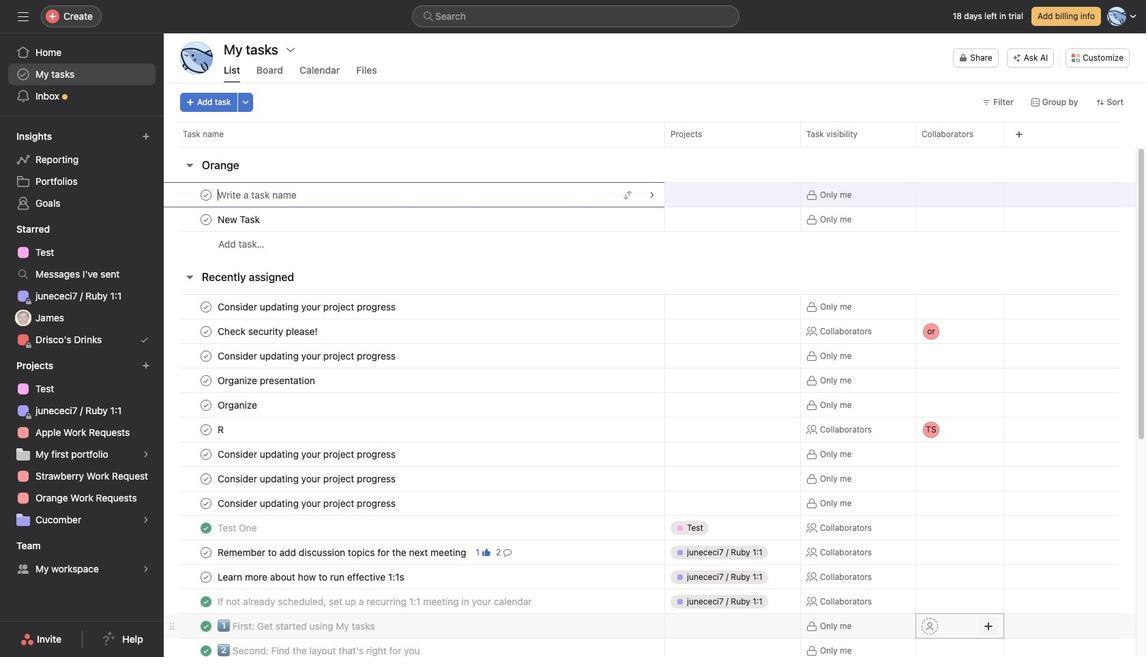Task type: describe. For each thing, give the bounding box(es) containing it.
task name text field for mark complete checkbox inside the new task 'cell'
[[215, 213, 264, 226]]

task name text field for mark complete checkbox within organize cell
[[215, 398, 261, 412]]

mark complete image for mark complete checkbox within organize cell
[[198, 397, 214, 413]]

mark complete image for mark complete option within the r "cell"
[[198, 422, 214, 438]]

1️⃣ first: get started using my tasks cell
[[164, 614, 665, 639]]

move tasks between sections image
[[624, 191, 632, 199]]

teams element
[[0, 534, 164, 583]]

consider updating your project progress cell for linked projects for consider updating your project progress 'cell' corresponding to 4th mark complete checkbox's task name text field
[[164, 343, 665, 369]]

consider updating your project progress cell for linked projects for consider updating your project progress 'cell' corresponding to task name text field corresponding to 3rd mark complete checkbox from the bottom
[[164, 442, 665, 467]]

header orange tree grid
[[164, 182, 1137, 257]]

linked projects for organize cell
[[665, 393, 801, 418]]

mark complete image for 3rd mark complete option from the top of the header recently assigned tree grid
[[198, 471, 214, 487]]

2 comments image
[[504, 549, 512, 557]]

add collaborators image
[[984, 621, 995, 632]]

mark complete checkbox inside 'remember to add discussion topics for the next meeting' cell
[[198, 544, 214, 561]]

add field image
[[1016, 130, 1024, 139]]

task name text field for mark complete option within the r "cell"
[[215, 423, 230, 437]]

consider updating your project progress cell for linked projects for consider updating your project progress 'cell' associated with task name text box corresponding to 8th mark complete checkbox from the top of the page
[[164, 491, 665, 516]]

3 mark complete checkbox from the top
[[198, 471, 214, 487]]

linked projects for consider updating your project progress cell for 4th mark complete checkbox's task name text field
[[665, 343, 801, 369]]

task name text field for 9th mark complete checkbox from the bottom of the page
[[215, 188, 301, 202]]

task name text field inside 1️⃣ first: get started using my tasks cell
[[215, 619, 379, 633]]

task name text field for mark complete checkbox inside the check security please! cell
[[215, 325, 322, 338]]

completed image for task name text field in the 1️⃣ first: get started using my tasks cell
[[198, 618, 214, 635]]

mark complete image for mark complete option inside the 'remember to add discussion topics for the next meeting' cell
[[198, 544, 214, 561]]

completed checkbox for task name text box within the if not already scheduled, set up a recurring 1:1 meeting in your calendar cell
[[198, 594, 214, 610]]

remember to add discussion topics for the next meeting cell
[[164, 540, 665, 565]]

mark complete checkbox inside learn more about how to run effective 1:1s cell
[[198, 569, 214, 585]]

mark complete checkbox inside the organize presentation cell
[[198, 372, 214, 389]]

global element
[[0, 33, 164, 115]]

projects element
[[0, 354, 164, 534]]

if not already scheduled, set up a recurring 1:1 meeting in your calendar cell
[[164, 589, 665, 614]]

consider updating your project progress cell for linked projects for consider updating your project progress 'cell' corresponding to 3rd mark complete option from the top of the header recently assigned tree grid's task name text field
[[164, 466, 665, 492]]

mark complete image for 8th mark complete checkbox from the top of the page
[[198, 495, 214, 512]]

linked projects for r cell
[[665, 417, 801, 442]]

linked projects for consider updating your project progress cell for 3rd mark complete option from the top of the header recently assigned tree grid's task name text field
[[665, 466, 801, 492]]

mark complete checkbox inside new task 'cell'
[[198, 211, 214, 228]]

completed image for task name text field within the 2️⃣ second: find the layout that's right for you cell
[[198, 643, 214, 657]]

8 mark complete checkbox from the top
[[198, 495, 214, 512]]

r cell
[[164, 417, 665, 442]]

1 mark complete checkbox from the top
[[198, 299, 214, 315]]

add collaborators image
[[984, 189, 995, 200]]

mark complete image for mark complete checkbox inside the the organize presentation cell
[[198, 372, 214, 389]]

linked projects for organize presentation cell
[[665, 368, 801, 393]]

learn more about how to run effective 1:1s cell
[[164, 565, 665, 590]]

4 mark complete checkbox from the top
[[198, 348, 214, 364]]

linked projects for check security please! cell
[[665, 319, 801, 344]]

hide sidebar image
[[18, 11, 29, 22]]

completed image for task name text box within the if not already scheduled, set up a recurring 1:1 meeting in your calendar cell
[[198, 594, 214, 610]]

mark complete image for task name text box within header orange tree grid
[[198, 187, 214, 203]]



Task type: vqa. For each thing, say whether or not it's contained in the screenshot.
Mark complete icon related to 1st Mark complete checkbox from the bottom of the page
no



Task type: locate. For each thing, give the bounding box(es) containing it.
1 vertical spatial completed checkbox
[[198, 618, 214, 635]]

task name text field inside test one "cell"
[[215, 521, 261, 535]]

6 task name text field from the top
[[215, 521, 261, 535]]

1 linked projects for consider updating your project progress cell from the top
[[665, 294, 801, 319]]

4 mark complete image from the top
[[198, 348, 214, 364]]

completed checkbox inside test one "cell"
[[198, 520, 214, 536]]

mark complete image
[[198, 299, 214, 315], [198, 372, 214, 389], [198, 397, 214, 413], [198, 422, 214, 438], [198, 446, 214, 462], [198, 471, 214, 487], [198, 495, 214, 512], [198, 544, 214, 561], [198, 569, 214, 585]]

task name text field inside learn more about how to run effective 1:1s cell
[[215, 570, 409, 584]]

8 mark complete image from the top
[[198, 544, 214, 561]]

2 completed image from the top
[[198, 618, 214, 635]]

0 vertical spatial completed image
[[198, 594, 214, 610]]

task name text field inside 2️⃣ second: find the layout that's right for you cell
[[215, 644, 424, 657]]

completed image inside if not already scheduled, set up a recurring 1:1 meeting in your calendar cell
[[198, 594, 214, 610]]

linked projects for 2️⃣ second: find the layout that's right for you cell
[[665, 638, 801, 657]]

mark complete image for task name text box inside the check security please! cell
[[198, 323, 214, 340]]

2 completed checkbox from the top
[[198, 643, 214, 657]]

3 mark complete image from the top
[[198, 323, 214, 340]]

0 vertical spatial collapse task list for this group image
[[184, 160, 195, 171]]

see details, my first portfolio image
[[142, 451, 150, 459]]

2 consider updating your project progress cell from the top
[[164, 343, 665, 369]]

Completed checkbox
[[198, 594, 214, 610], [198, 643, 214, 657]]

mark complete image inside the organize presentation cell
[[198, 372, 214, 389]]

5 task name text field from the top
[[215, 447, 400, 461]]

4 mark complete checkbox from the top
[[198, 544, 214, 561]]

task name text field inside the r "cell"
[[215, 423, 230, 437]]

completed checkbox for task name text field within the 2️⃣ second: find the layout that's right for you cell
[[198, 643, 214, 657]]

2 mark complete checkbox from the top
[[198, 211, 214, 228]]

Task name text field
[[215, 213, 264, 226], [215, 349, 400, 363], [215, 398, 261, 412], [215, 423, 230, 437], [215, 447, 400, 461], [215, 472, 400, 486], [215, 619, 379, 633], [215, 644, 424, 657]]

starred element
[[0, 217, 164, 354]]

cell
[[164, 182, 665, 208]]

insights element
[[0, 124, 164, 217]]

completed checkbox inside 2️⃣ second: find the layout that's right for you cell
[[198, 643, 214, 657]]

mark complete image for 3rd mark complete checkbox from the bottom
[[198, 446, 214, 462]]

2 completed checkbox from the top
[[198, 618, 214, 635]]

completed image
[[198, 594, 214, 610], [198, 618, 214, 635], [198, 643, 214, 657]]

task name text field for 4th mark complete checkbox
[[215, 349, 400, 363]]

completed checkbox inside 1️⃣ first: get started using my tasks cell
[[198, 618, 214, 635]]

7 mark complete image from the top
[[198, 495, 214, 512]]

1 completed checkbox from the top
[[198, 520, 214, 536]]

linked projects for consider updating your project progress cell for task name text box corresponding to 8th mark complete checkbox from the top of the page
[[665, 491, 801, 516]]

4 linked projects for consider updating your project progress cell from the top
[[665, 466, 801, 492]]

consider updating your project progress cell for linked projects for consider updating your project progress 'cell' associated with task name text box corresponding to first mark complete option from the top
[[164, 294, 665, 319]]

see details, my workspace image
[[142, 565, 150, 573]]

header recently assigned tree grid
[[164, 294, 1137, 657]]

organize presentation cell
[[164, 368, 665, 393]]

2 mark complete image from the top
[[198, 372, 214, 389]]

9 mark complete checkbox from the top
[[198, 569, 214, 585]]

8 task name text field from the top
[[215, 644, 424, 657]]

task name text field for first mark complete option from the top
[[215, 300, 400, 314]]

completed checkbox for task name text field in the 1️⃣ first: get started using my tasks cell
[[198, 618, 214, 635]]

3 mark complete image from the top
[[198, 397, 214, 413]]

mark complete image inside check security please! cell
[[198, 323, 214, 340]]

task name text field inside if not already scheduled, set up a recurring 1:1 meeting in your calendar cell
[[215, 595, 536, 609]]

organize cell
[[164, 393, 665, 418]]

mark complete image
[[198, 187, 214, 203], [198, 211, 214, 228], [198, 323, 214, 340], [198, 348, 214, 364]]

mark complete checkbox inside check security please! cell
[[198, 323, 214, 340]]

1 collapse task list for this group image from the top
[[184, 160, 195, 171]]

mark complete checkbox inside the r "cell"
[[198, 422, 214, 438]]

mark complete image for first mark complete option from the top
[[198, 299, 214, 315]]

1 like. you liked this task image
[[483, 549, 491, 557]]

2 task name text field from the top
[[215, 349, 400, 363]]

task name text field inside 'remember to add discussion topics for the next meeting' cell
[[215, 546, 471, 559]]

2 linked projects for consider updating your project progress cell from the top
[[665, 343, 801, 369]]

1 completed checkbox from the top
[[198, 594, 214, 610]]

task name text field for 8th mark complete checkbox from the top of the page
[[215, 497, 400, 510]]

task name text field for 3rd mark complete option from the top of the header recently assigned tree grid
[[215, 472, 400, 486]]

1 vertical spatial collapse task list for this group image
[[184, 272, 195, 283]]

task name text field inside organize cell
[[215, 398, 261, 412]]

9 task name text field from the top
[[215, 595, 536, 609]]

new task cell
[[164, 207, 665, 232]]

Completed checkbox
[[198, 520, 214, 536], [198, 618, 214, 635]]

list box
[[412, 5, 740, 27]]

task name text field inside the organize presentation cell
[[215, 374, 319, 387]]

2 vertical spatial completed image
[[198, 643, 214, 657]]

1 mark complete image from the top
[[198, 187, 214, 203]]

Task name text field
[[215, 188, 301, 202], [215, 300, 400, 314], [215, 325, 322, 338], [215, 374, 319, 387], [215, 497, 400, 510], [215, 521, 261, 535], [215, 546, 471, 559], [215, 570, 409, 584], [215, 595, 536, 609]]

mark complete image inside new task 'cell'
[[198, 211, 214, 228]]

2 task name text field from the top
[[215, 300, 400, 314]]

2️⃣ second: find the layout that's right for you cell
[[164, 638, 665, 657]]

new insights image
[[142, 132, 150, 141]]

collapse task list for this group image for header orange tree grid
[[184, 160, 195, 171]]

1 vertical spatial completed checkbox
[[198, 643, 214, 657]]

task name text field inside check security please! cell
[[215, 325, 322, 338]]

check security please! cell
[[164, 319, 665, 344]]

mark complete image for 4th mark complete checkbox's task name text field
[[198, 348, 214, 364]]

4 mark complete image from the top
[[198, 422, 214, 438]]

mark complete image for mark complete checkbox within the learn more about how to run effective 1:1s cell
[[198, 569, 214, 585]]

details image
[[649, 191, 657, 199]]

row
[[164, 122, 1147, 147], [180, 146, 1120, 147], [164, 182, 1137, 208], [164, 207, 1137, 232], [164, 231, 1137, 257], [164, 294, 1137, 319], [164, 318, 1137, 345], [164, 343, 1137, 369], [164, 368, 1137, 393], [164, 393, 1137, 418], [164, 416, 1137, 443], [164, 442, 1137, 467], [164, 466, 1137, 492], [164, 491, 1137, 516], [164, 515, 1137, 541], [164, 540, 1137, 565], [164, 565, 1137, 590], [164, 589, 1137, 614], [164, 614, 1137, 639], [164, 638, 1137, 657]]

6 mark complete checkbox from the top
[[198, 397, 214, 413]]

1 mark complete image from the top
[[198, 299, 214, 315]]

collapse task list for this group image for header recently assigned tree grid
[[184, 272, 195, 283]]

5 mark complete checkbox from the top
[[198, 372, 214, 389]]

5 task name text field from the top
[[215, 497, 400, 510]]

completed image
[[198, 520, 214, 536]]

4 consider updating your project progress cell from the top
[[164, 466, 665, 492]]

more actions image
[[241, 98, 250, 106]]

mark complete image inside the r "cell"
[[198, 422, 214, 438]]

Mark complete checkbox
[[198, 187, 214, 203], [198, 211, 214, 228], [198, 323, 214, 340], [198, 348, 214, 364], [198, 372, 214, 389], [198, 397, 214, 413], [198, 446, 214, 462], [198, 495, 214, 512], [198, 569, 214, 585]]

4 task name text field from the top
[[215, 423, 230, 437]]

test one cell
[[164, 515, 665, 541]]

1 task name text field from the top
[[215, 188, 301, 202]]

7 mark complete checkbox from the top
[[198, 446, 214, 462]]

task name text field inside header orange tree grid
[[215, 188, 301, 202]]

2 collapse task list for this group image from the top
[[184, 272, 195, 283]]

new project or portfolio image
[[142, 362, 150, 370]]

completed checkbox inside if not already scheduled, set up a recurring 1:1 meeting in your calendar cell
[[198, 594, 214, 610]]

9 mark complete image from the top
[[198, 569, 214, 585]]

completed image inside 1️⃣ first: get started using my tasks cell
[[198, 618, 214, 635]]

6 mark complete image from the top
[[198, 471, 214, 487]]

linked projects for 1️⃣ first: get started using my tasks cell
[[665, 614, 801, 639]]

mark complete checkbox inside organize cell
[[198, 397, 214, 413]]

linked projects for consider updating your project progress cell for task name text field corresponding to 3rd mark complete checkbox from the bottom
[[665, 442, 801, 467]]

task name text field for 3rd mark complete checkbox from the bottom
[[215, 447, 400, 461]]

1 task name text field from the top
[[215, 213, 264, 226]]

1 vertical spatial completed image
[[198, 618, 214, 635]]

2 mark complete checkbox from the top
[[198, 422, 214, 438]]

see details, cucomber image
[[142, 516, 150, 524]]

mark complete image inside organize cell
[[198, 397, 214, 413]]

5 linked projects for consider updating your project progress cell from the top
[[665, 491, 801, 516]]

task name text field inside new task 'cell'
[[215, 213, 264, 226]]

5 mark complete image from the top
[[198, 446, 214, 462]]

6 task name text field from the top
[[215, 472, 400, 486]]

3 completed image from the top
[[198, 643, 214, 657]]

3 linked projects for consider updating your project progress cell from the top
[[665, 442, 801, 467]]

view profile settings image
[[180, 42, 213, 74]]

1 completed image from the top
[[198, 594, 214, 610]]

4 task name text field from the top
[[215, 374, 319, 387]]

Mark complete checkbox
[[198, 299, 214, 315], [198, 422, 214, 438], [198, 471, 214, 487], [198, 544, 214, 561]]

1 consider updating your project progress cell from the top
[[164, 294, 665, 319]]

consider updating your project progress cell
[[164, 294, 665, 319], [164, 343, 665, 369], [164, 442, 665, 467], [164, 466, 665, 492], [164, 491, 665, 516]]

0 vertical spatial completed checkbox
[[198, 594, 214, 610]]

collapse task list for this group image
[[184, 160, 195, 171], [184, 272, 195, 283]]

task name text field for mark complete checkbox within the learn more about how to run effective 1:1s cell
[[215, 570, 409, 584]]

7 task name text field from the top
[[215, 546, 471, 559]]

3 mark complete checkbox from the top
[[198, 323, 214, 340]]

5 consider updating your project progress cell from the top
[[164, 491, 665, 516]]

task name text field for mark complete checkbox inside the the organize presentation cell
[[215, 374, 319, 387]]

mark complete image for task name text field within the new task 'cell'
[[198, 211, 214, 228]]

completed checkbox for task name text box within test one "cell"
[[198, 520, 214, 536]]

3 task name text field from the top
[[215, 325, 322, 338]]

linked projects for new task cell
[[665, 207, 801, 232]]

3 task name text field from the top
[[215, 398, 261, 412]]

linked projects for consider updating your project progress cell
[[665, 294, 801, 319], [665, 343, 801, 369], [665, 442, 801, 467], [665, 466, 801, 492], [665, 491, 801, 516]]

3 consider updating your project progress cell from the top
[[164, 442, 665, 467]]

mark complete image inside learn more about how to run effective 1:1s cell
[[198, 569, 214, 585]]

completed image inside 2️⃣ second: find the layout that's right for you cell
[[198, 643, 214, 657]]

linked projects for consider updating your project progress cell for task name text box corresponding to first mark complete option from the top
[[665, 294, 801, 319]]

0 vertical spatial completed checkbox
[[198, 520, 214, 536]]

8 task name text field from the top
[[215, 570, 409, 584]]

task name text field for mark complete option inside the 'remember to add discussion topics for the next meeting' cell
[[215, 546, 471, 559]]

2 mark complete image from the top
[[198, 211, 214, 228]]

show options image
[[285, 44, 296, 55]]

7 task name text field from the top
[[215, 619, 379, 633]]

1 mark complete checkbox from the top
[[198, 187, 214, 203]]



